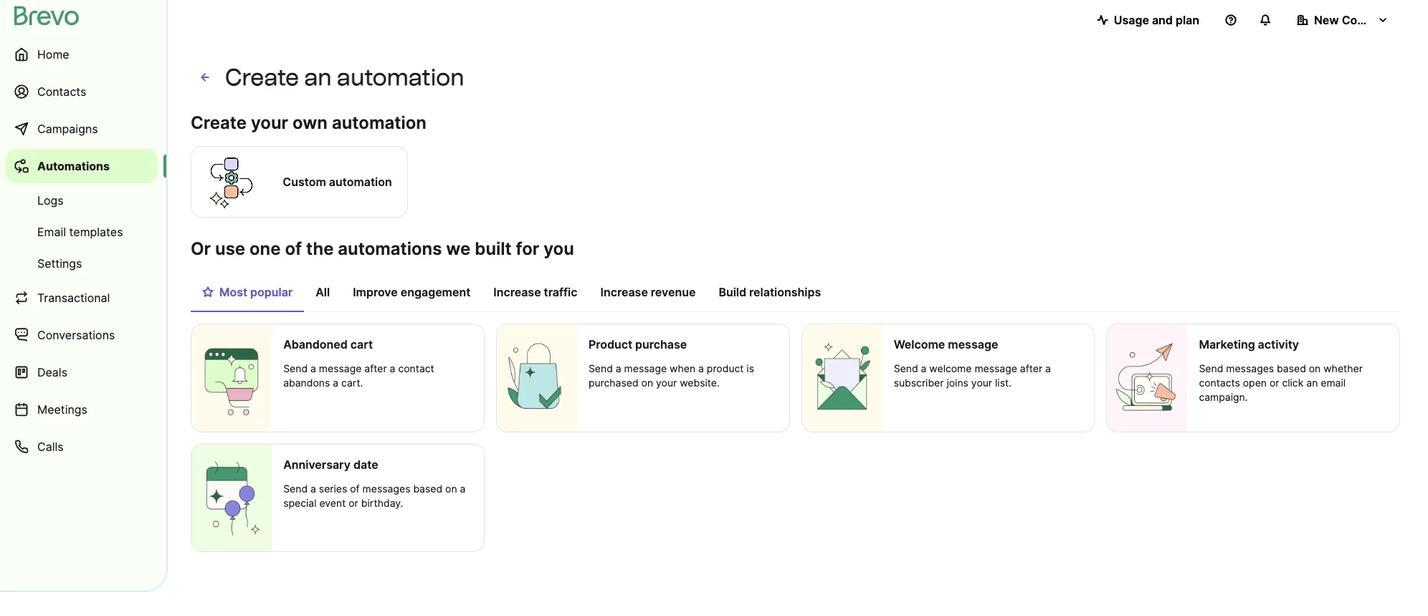 Task type: describe. For each thing, give the bounding box(es) containing it.
increase revenue
[[601, 285, 696, 300]]

based inside send a series of messages based on a special event or birthday.
[[413, 483, 443, 495]]

home
[[37, 47, 69, 62]]

an inside the send messages based on whether contacts open or click an email campaign.
[[1307, 377, 1318, 389]]

0 horizontal spatial your
[[251, 113, 288, 133]]

dxrbf image
[[202, 287, 214, 298]]

special
[[283, 497, 317, 509]]

or use one of the automations we built for you
[[191, 239, 574, 260]]

conversations link
[[6, 318, 158, 353]]

purchased
[[589, 377, 639, 389]]

based inside the send messages based on whether contacts open or click an email campaign.
[[1277, 363, 1306, 375]]

send messages based on whether contacts open or click an email campaign.
[[1199, 363, 1363, 404]]

increase traffic link
[[482, 278, 589, 311]]

settings link
[[6, 250, 158, 278]]

automations
[[37, 159, 110, 174]]

is
[[747, 363, 754, 375]]

all
[[316, 285, 330, 300]]

plan
[[1176, 13, 1200, 27]]

message up send a welcome message after a subscriber joins your list.
[[948, 338, 998, 352]]

of for the
[[285, 239, 302, 260]]

purchase
[[635, 338, 687, 352]]

email
[[1321, 377, 1346, 389]]

campaigns link
[[6, 112, 158, 146]]

create your own automation
[[191, 113, 427, 133]]

product
[[707, 363, 744, 375]]

date
[[353, 458, 378, 472]]

new
[[1314, 13, 1339, 27]]

subscriber
[[894, 377, 944, 389]]

automations link
[[6, 149, 158, 184]]

meetings
[[37, 403, 87, 417]]

most popular
[[219, 285, 293, 300]]

after inside send a message after a contact abandons a cart.
[[364, 363, 387, 375]]

usage and plan button
[[1085, 6, 1211, 34]]

build
[[719, 285, 746, 300]]

list.
[[995, 377, 1012, 389]]

create for create your own automation
[[191, 113, 247, 133]]

you
[[544, 239, 574, 260]]

email templates
[[37, 225, 123, 239]]

or
[[191, 239, 211, 260]]

campaigns
[[37, 122, 98, 136]]

and
[[1152, 13, 1173, 27]]

0 vertical spatial an
[[304, 64, 332, 91]]

most popular link
[[191, 278, 304, 313]]

on inside send a series of messages based on a special event or birthday.
[[445, 483, 457, 495]]

welcome message
[[894, 338, 998, 352]]

0 vertical spatial automation
[[337, 64, 464, 91]]

contact
[[398, 363, 434, 375]]

anniversary date
[[283, 458, 378, 472]]

one
[[250, 239, 281, 260]]

contacts link
[[6, 75, 158, 109]]

create an automation
[[225, 64, 464, 91]]

meetings link
[[6, 393, 158, 427]]

logs link
[[6, 186, 158, 215]]

automations
[[338, 239, 442, 260]]

popular
[[250, 285, 293, 300]]

improve engagement
[[353, 285, 471, 300]]

product purchase
[[589, 338, 687, 352]]

1 vertical spatial automation
[[332, 113, 427, 133]]

custom
[[283, 175, 326, 189]]

welcome
[[929, 363, 972, 375]]

build relationships link
[[707, 278, 833, 311]]

new company
[[1314, 13, 1395, 27]]

send a message after a contact abandons a cart.
[[283, 363, 434, 389]]

usage and plan
[[1114, 13, 1200, 27]]

tab list containing most popular
[[191, 278, 1400, 313]]

series
[[319, 483, 347, 495]]

increase revenue link
[[589, 278, 707, 311]]

calls link
[[6, 430, 158, 465]]

improve
[[353, 285, 398, 300]]

after inside send a welcome message after a subscriber joins your list.
[[1020, 363, 1043, 375]]

or inside send a series of messages based on a special event or birthday.
[[349, 497, 358, 509]]

new company button
[[1286, 6, 1400, 34]]

built
[[475, 239, 512, 260]]

on inside send a message when a product is purchased on your website.
[[641, 377, 653, 389]]

anniversary
[[283, 458, 351, 472]]

abandoned
[[283, 338, 348, 352]]



Task type: locate. For each thing, give the bounding box(es) containing it.
cart.
[[341, 377, 363, 389]]

1 vertical spatial of
[[350, 483, 360, 495]]

increase traffic
[[494, 285, 578, 300]]

messages
[[1226, 363, 1274, 375], [363, 483, 410, 495]]

increase inside increase revenue link
[[601, 285, 648, 300]]

transactional
[[37, 291, 110, 305]]

2 horizontal spatial on
[[1309, 363, 1321, 375]]

0 horizontal spatial an
[[304, 64, 332, 91]]

increase for increase revenue
[[601, 285, 648, 300]]

0 horizontal spatial messages
[[363, 483, 410, 495]]

on
[[1309, 363, 1321, 375], [641, 377, 653, 389], [445, 483, 457, 495]]

contacts
[[37, 85, 86, 99]]

product
[[589, 338, 632, 352]]

0 vertical spatial messages
[[1226, 363, 1274, 375]]

1 vertical spatial messages
[[363, 483, 410, 495]]

1 horizontal spatial after
[[1020, 363, 1043, 375]]

whether
[[1324, 363, 1363, 375]]

1 vertical spatial an
[[1307, 377, 1318, 389]]

relationships
[[749, 285, 821, 300]]

own
[[293, 113, 328, 133]]

campaign.
[[1199, 391, 1248, 404]]

or inside the send messages based on whether contacts open or click an email campaign.
[[1270, 377, 1279, 389]]

0 horizontal spatial based
[[413, 483, 443, 495]]

0 vertical spatial create
[[225, 64, 299, 91]]

an up own
[[304, 64, 332, 91]]

send for abandoned
[[283, 363, 308, 375]]

send a welcome message after a subscriber joins your list.
[[894, 363, 1051, 389]]

templates
[[69, 225, 123, 239]]

0 vertical spatial or
[[1270, 377, 1279, 389]]

for
[[516, 239, 539, 260]]

usage
[[1114, 13, 1149, 27]]

message inside send a message when a product is purchased on your website.
[[624, 363, 667, 375]]

0 horizontal spatial or
[[349, 497, 358, 509]]

automation inside button
[[329, 175, 392, 189]]

on inside the send messages based on whether contacts open or click an email campaign.
[[1309, 363, 1321, 375]]

messages inside the send messages based on whether contacts open or click an email campaign.
[[1226, 363, 1274, 375]]

custom automation button
[[191, 144, 408, 220]]

2 increase from the left
[[601, 285, 648, 300]]

deals
[[37, 366, 67, 380]]

0 horizontal spatial after
[[364, 363, 387, 375]]

abandoned cart
[[283, 338, 373, 352]]

increase left revenue
[[601, 285, 648, 300]]

send up purchased
[[589, 363, 613, 375]]

your
[[251, 113, 288, 133], [656, 377, 677, 389], [971, 377, 992, 389]]

2 vertical spatial automation
[[329, 175, 392, 189]]

send up subscriber
[[894, 363, 918, 375]]

0 horizontal spatial of
[[285, 239, 302, 260]]

or right event
[[349, 497, 358, 509]]

when
[[670, 363, 696, 375]]

1 horizontal spatial messages
[[1226, 363, 1274, 375]]

welcome
[[894, 338, 945, 352]]

tab list
[[191, 278, 1400, 313]]

send inside send a series of messages based on a special event or birthday.
[[283, 483, 308, 495]]

1 vertical spatial or
[[349, 497, 358, 509]]

create for create an automation
[[225, 64, 299, 91]]

settings
[[37, 257, 82, 271]]

of
[[285, 239, 302, 260], [350, 483, 360, 495]]

marketing activity
[[1199, 338, 1299, 352]]

based
[[1277, 363, 1306, 375], [413, 483, 443, 495]]

activity
[[1258, 338, 1299, 352]]

after
[[364, 363, 387, 375], [1020, 363, 1043, 375]]

traffic
[[544, 285, 578, 300]]

a
[[310, 363, 316, 375], [390, 363, 395, 375], [616, 363, 621, 375], [698, 363, 704, 375], [921, 363, 927, 375], [1045, 363, 1051, 375], [333, 377, 339, 389], [310, 483, 316, 495], [460, 483, 466, 495]]

website.
[[680, 377, 720, 389]]

send for anniversary
[[283, 483, 308, 495]]

2 vertical spatial on
[[445, 483, 457, 495]]

send inside send a message when a product is purchased on your website.
[[589, 363, 613, 375]]

of inside send a series of messages based on a special event or birthday.
[[350, 483, 360, 495]]

send inside send a welcome message after a subscriber joins your list.
[[894, 363, 918, 375]]

your left own
[[251, 113, 288, 133]]

abandons
[[283, 377, 330, 389]]

send inside the send messages based on whether contacts open or click an email campaign.
[[1199, 363, 1223, 375]]

your inside send a message when a product is purchased on your website.
[[656, 377, 677, 389]]

message inside send a welcome message after a subscriber joins your list.
[[975, 363, 1017, 375]]

1 vertical spatial on
[[641, 377, 653, 389]]

2 horizontal spatial your
[[971, 377, 992, 389]]

send for marketing
[[1199, 363, 1223, 375]]

message inside send a message after a contact abandons a cart.
[[319, 363, 362, 375]]

we
[[446, 239, 471, 260]]

transactional link
[[6, 281, 158, 315]]

0 vertical spatial on
[[1309, 363, 1321, 375]]

send up contacts
[[1199, 363, 1223, 375]]

send for product
[[589, 363, 613, 375]]

build relationships
[[719, 285, 821, 300]]

1 vertical spatial create
[[191, 113, 247, 133]]

open
[[1243, 377, 1267, 389]]

click
[[1282, 377, 1304, 389]]

1 horizontal spatial of
[[350, 483, 360, 495]]

use
[[215, 239, 245, 260]]

send a series of messages based on a special event or birthday.
[[283, 483, 466, 509]]

0 vertical spatial based
[[1277, 363, 1306, 375]]

event
[[319, 497, 346, 509]]

1 horizontal spatial or
[[1270, 377, 1279, 389]]

1 horizontal spatial on
[[641, 377, 653, 389]]

0 horizontal spatial on
[[445, 483, 457, 495]]

your left list.
[[971, 377, 992, 389]]

message up list.
[[975, 363, 1017, 375]]

send
[[283, 363, 308, 375], [589, 363, 613, 375], [894, 363, 918, 375], [1199, 363, 1223, 375], [283, 483, 308, 495]]

1 increase from the left
[[494, 285, 541, 300]]

1 after from the left
[[364, 363, 387, 375]]

send for welcome
[[894, 363, 918, 375]]

calls
[[37, 440, 64, 455]]

revenue
[[651, 285, 696, 300]]

increase left traffic in the left of the page
[[494, 285, 541, 300]]

send inside send a message after a contact abandons a cart.
[[283, 363, 308, 375]]

0 vertical spatial of
[[285, 239, 302, 260]]

the
[[306, 239, 334, 260]]

2 after from the left
[[1020, 363, 1043, 375]]

send a message when a product is purchased on your website.
[[589, 363, 754, 389]]

messages up birthday.
[[363, 483, 410, 495]]

increase for increase traffic
[[494, 285, 541, 300]]

1 horizontal spatial based
[[1277, 363, 1306, 375]]

increase inside increase traffic link
[[494, 285, 541, 300]]

your inside send a welcome message after a subscriber joins your list.
[[971, 377, 992, 389]]

of left the
[[285, 239, 302, 260]]

create
[[225, 64, 299, 91], [191, 113, 247, 133]]

1 horizontal spatial increase
[[601, 285, 648, 300]]

of for messages
[[350, 483, 360, 495]]

send up special
[[283, 483, 308, 495]]

message up cart.
[[319, 363, 362, 375]]

message down product purchase
[[624, 363, 667, 375]]

company
[[1342, 13, 1395, 27]]

engagement
[[401, 285, 471, 300]]

messages up open
[[1226, 363, 1274, 375]]

conversations
[[37, 328, 115, 343]]

messages inside send a series of messages based on a special event or birthday.
[[363, 483, 410, 495]]

email
[[37, 225, 66, 239]]

contacts
[[1199, 377, 1240, 389]]

an right click
[[1307, 377, 1318, 389]]

1 vertical spatial based
[[413, 483, 443, 495]]

cart
[[351, 338, 373, 352]]

logs
[[37, 194, 64, 208]]

send up abandons at left
[[283, 363, 308, 375]]

1 horizontal spatial an
[[1307, 377, 1318, 389]]

home link
[[6, 37, 158, 72]]

email templates link
[[6, 218, 158, 247]]

joins
[[947, 377, 969, 389]]

of right series
[[350, 483, 360, 495]]

1 horizontal spatial your
[[656, 377, 677, 389]]

marketing
[[1199, 338, 1255, 352]]

0 horizontal spatial increase
[[494, 285, 541, 300]]

or left click
[[1270, 377, 1279, 389]]

your down the when
[[656, 377, 677, 389]]

all link
[[304, 278, 341, 311]]

automation
[[337, 64, 464, 91], [332, 113, 427, 133], [329, 175, 392, 189]]

improve engagement link
[[341, 278, 482, 311]]



Task type: vqa. For each thing, say whether or not it's contained in the screenshot.
Contacts link
yes



